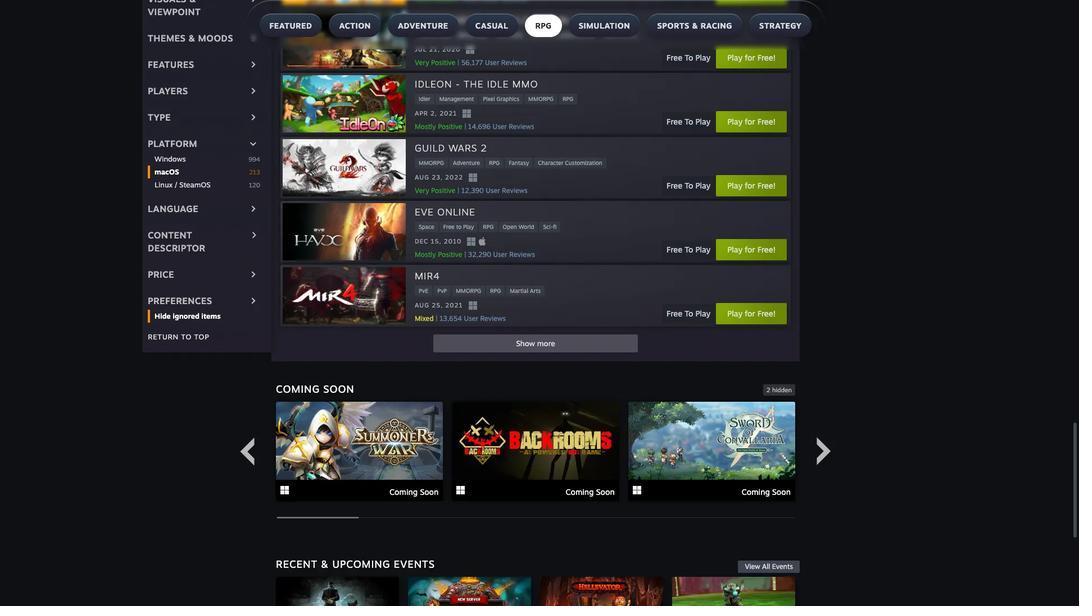Task type: describe. For each thing, give the bounding box(es) containing it.
star
[[415, 14, 439, 26]]

return to top link
[[148, 332, 209, 341]]

14,696
[[468, 122, 491, 131]]

visuals
[[148, 0, 187, 4]]

simulation
[[579, 21, 630, 30]]

preferences
[[148, 295, 212, 307]]

play for free! for wars™:
[[727, 53, 776, 62]]

eve online
[[415, 206, 475, 218]]

idler
[[419, 95, 430, 102]]

to for star wars™: the old republic™
[[685, 53, 693, 62]]

sports
[[657, 21, 690, 30]]

1 vertical spatial open world link
[[499, 222, 538, 232]]

sword of convallaria image
[[628, 402, 795, 480]]

mostly for idleon
[[415, 122, 436, 131]]

reviews for online
[[509, 250, 535, 259]]

/
[[175, 180, 177, 189]]

return to top
[[148, 332, 209, 341]]

very for guild wars 2
[[415, 186, 429, 195]]

soon for summoners war image
[[420, 488, 439, 497]]

| for wars
[[458, 186, 459, 195]]

casual
[[475, 21, 508, 30]]

linux / steamos
[[155, 180, 211, 189]]

view all events
[[745, 563, 793, 571]]

language
[[148, 203, 199, 214]]

for for wars™:
[[745, 53, 755, 62]]

free for idleon - the idle mmo
[[667, 117, 682, 126]]

mmorpg link right pvp 'link'
[[452, 286, 485, 297]]

sci-
[[543, 223, 553, 230]]

for for wars
[[745, 181, 755, 190]]

hide
[[155, 312, 171, 321]]

macos
[[155, 167, 179, 176]]

racing
[[701, 21, 732, 30]]

120
[[249, 181, 260, 189]]

very positive | 12,390 user reviews
[[415, 186, 528, 195]]

2021 for mir4
[[445, 302, 463, 310]]

0 vertical spatial customization
[[558, 31, 595, 38]]

martial arts link
[[506, 286, 545, 297]]

reviews for -
[[509, 122, 534, 131]]

apr
[[415, 110, 428, 118]]

multiplayer link
[[454, 30, 491, 40]]

idleon - the idle mmo link
[[415, 77, 538, 91]]

sci-fi link
[[539, 222, 561, 232]]

space
[[419, 223, 434, 230]]

management link
[[435, 94, 478, 104]]

items
[[201, 312, 221, 321]]

themes
[[148, 32, 186, 44]]

action
[[339, 21, 371, 30]]

wars
[[449, 142, 477, 154]]

events inside button
[[772, 563, 793, 571]]

12,390
[[461, 186, 484, 195]]

pve link
[[415, 286, 432, 297]]

mixed
[[415, 314, 434, 323]]

guild wars 2 image
[[283, 139, 406, 196]]

eve online link
[[415, 205, 475, 220]]

coming for summoners war image
[[389, 488, 418, 497]]

pixel graphics link
[[479, 94, 523, 104]]

0 vertical spatial character
[[531, 31, 556, 38]]

coming for backrooms image
[[566, 488, 594, 497]]

star wars™: the old republic™ image
[[283, 11, 406, 68]]

free to play for the topmost 'free to play' link
[[419, 31, 449, 38]]

very positive | 56,177 user reviews
[[415, 58, 527, 67]]

reviews for wars™:
[[501, 58, 527, 67]]

1 vertical spatial character customization link
[[534, 158, 606, 168]]

multiplayer
[[458, 31, 488, 38]]

free to play for guild wars 2
[[667, 181, 711, 190]]

mostly for eve
[[415, 250, 436, 259]]

yu-gi-oh! duel links image
[[283, 0, 406, 4]]

martial arts
[[510, 288, 541, 294]]

1 vertical spatial character customization
[[538, 159, 602, 166]]

coming soon for backrooms image
[[566, 488, 615, 497]]

to for the topmost 'free to play' link
[[432, 31, 437, 38]]

sports & racing
[[657, 21, 732, 30]]

idler link
[[415, 94, 434, 104]]

return
[[148, 332, 179, 341]]

2 coming soon link from the left
[[452, 402, 619, 503]]

aug for guild wars 2
[[415, 174, 429, 182]]

idleon - the idle mmo
[[415, 78, 538, 90]]

1 horizontal spatial world
[[620, 31, 635, 38]]

to for guild wars 2
[[685, 181, 693, 190]]

mmorpg link down guild
[[415, 158, 448, 168]]

free to play for the bottommost 'free to play' link
[[443, 223, 474, 230]]

15,
[[431, 238, 441, 246]]

summoners war image
[[276, 402, 443, 480]]

hide ignored items link
[[155, 311, 260, 322]]

free! for wars
[[757, 181, 776, 190]]

adventure link
[[449, 158, 484, 168]]

aug 23, 2022
[[415, 174, 463, 182]]

linux / steamos link
[[155, 180, 249, 190]]

mostly positive | 32,290 user reviews
[[415, 250, 535, 259]]

mir4 link
[[415, 270, 440, 284]]

play for free! for wars
[[727, 181, 776, 190]]

free for eve online
[[667, 245, 682, 255]]

free for star wars™: the old republic™
[[667, 53, 682, 62]]

old
[[510, 14, 530, 26]]

open for open world link to the bottom
[[503, 223, 517, 230]]

eve online image
[[283, 203, 406, 261]]

mmorpg link down mmo
[[524, 94, 557, 104]]

online
[[437, 206, 475, 218]]

0 vertical spatial adventure
[[398, 21, 448, 30]]

21,
[[429, 46, 440, 53]]

1 vertical spatial free to play link
[[439, 222, 478, 232]]

soon for backrooms image
[[596, 488, 615, 497]]

aug for mir4
[[415, 302, 429, 310]]

1 vertical spatial character
[[538, 159, 563, 166]]

open for the rightmost open world link
[[604, 31, 618, 38]]

pve
[[419, 288, 428, 294]]

fantasy link
[[505, 158, 533, 168]]

free to play for idleon - the idle mmo
[[667, 117, 711, 126]]

0 horizontal spatial open world
[[503, 223, 534, 230]]

play for free! for online
[[727, 245, 776, 255]]

for for online
[[745, 245, 755, 255]]

players
[[148, 85, 188, 96]]

-
[[456, 78, 460, 90]]

republic™
[[534, 14, 590, 26]]

to for idleon - the idle mmo
[[685, 117, 693, 126]]

show more button
[[434, 335, 638, 353]]

show more
[[516, 339, 555, 348]]

type
[[148, 112, 171, 123]]

visuals & viewpoint
[[148, 0, 201, 17]]

free! for online
[[757, 245, 776, 255]]

3 coming soon link from the left
[[628, 402, 795, 503]]

recent
[[276, 558, 318, 571]]

free for mir4
[[667, 309, 682, 319]]

5 free! from the top
[[757, 309, 776, 319]]

coming for sword of convallaria image
[[742, 488, 770, 497]]

1 vertical spatial customization
[[565, 159, 602, 166]]

content
[[148, 230, 192, 241]]

previous image
[[233, 438, 261, 466]]

features
[[148, 59, 194, 70]]

steamos
[[179, 180, 211, 189]]

& for themes
[[188, 32, 195, 44]]

the for old
[[487, 14, 506, 26]]



Task type: locate. For each thing, give the bounding box(es) containing it.
1 play for free! from the top
[[727, 53, 776, 62]]

wars™:
[[443, 14, 483, 26]]

backrooms image
[[452, 402, 619, 480]]

0 vertical spatial 2
[[481, 142, 487, 154]]

macos link
[[155, 167, 249, 177]]

character customization down the republic™
[[531, 31, 595, 38]]

for
[[745, 53, 755, 62], [745, 117, 755, 126], [745, 181, 755, 190], [745, 245, 755, 255], [745, 309, 755, 319]]

character customization right fantasy at left
[[538, 159, 602, 166]]

2010
[[444, 238, 462, 246]]

jul
[[415, 46, 427, 53]]

0 vertical spatial 2021
[[440, 110, 457, 118]]

open world link left sports
[[600, 30, 639, 40]]

| for online
[[464, 250, 466, 259]]

positive down the aug 23, 2022
[[431, 186, 455, 195]]

0 vertical spatial very
[[415, 58, 429, 67]]

1 vertical spatial 2
[[766, 386, 770, 394]]

star wars™: the old republic™ link
[[415, 13, 590, 27]]

play for free! for -
[[727, 117, 776, 126]]

& inside visuals & viewpoint
[[189, 0, 196, 4]]

recent & upcoming events
[[276, 558, 435, 571]]

jul 21, 2020
[[415, 46, 460, 53]]

reviews up martial
[[509, 250, 535, 259]]

character customization link down the republic™
[[527, 30, 599, 40]]

1 for from the top
[[745, 53, 755, 62]]

4 to from the top
[[685, 245, 693, 255]]

positive down 2010
[[438, 250, 462, 259]]

the left the 'old'
[[487, 14, 506, 26]]

1 horizontal spatial open
[[604, 31, 618, 38]]

character customization link right 'fantasy' link
[[534, 158, 606, 168]]

positive for wars
[[431, 186, 455, 195]]

1 horizontal spatial adventure
[[453, 159, 480, 166]]

positive for online
[[438, 250, 462, 259]]

themes & moods
[[148, 32, 233, 44]]

0 vertical spatial aug
[[415, 174, 429, 182]]

customization
[[558, 31, 595, 38], [565, 159, 602, 166]]

2 right wars
[[481, 142, 487, 154]]

1 vertical spatial adventure
[[453, 159, 480, 166]]

view
[[745, 563, 760, 571]]

2020
[[442, 46, 460, 53]]

user for wars™:
[[485, 58, 499, 67]]

mixed | 13,654 user reviews
[[415, 314, 506, 323]]

1 free to play from the top
[[667, 53, 711, 62]]

13,654
[[439, 314, 462, 323]]

0 horizontal spatial adventure
[[398, 21, 448, 30]]

5 to from the top
[[685, 309, 693, 319]]

to for mir4
[[685, 309, 693, 319]]

| down 2022
[[458, 186, 459, 195]]

2022
[[445, 174, 463, 182]]

all
[[762, 563, 770, 571]]

| left the 56,177
[[458, 58, 459, 67]]

4 free to play from the top
[[667, 245, 711, 255]]

reviews up mmo
[[501, 58, 527, 67]]

windows
[[155, 154, 186, 163]]

2021 up 13,654
[[445, 302, 463, 310]]

1 free! from the top
[[757, 53, 776, 62]]

1 horizontal spatial 2
[[766, 386, 770, 394]]

very down the jul
[[415, 58, 429, 67]]

adventure down wars
[[453, 159, 480, 166]]

character down the republic™
[[531, 31, 556, 38]]

2021 for idleon - the idle mmo
[[440, 110, 457, 118]]

0 vertical spatial mostly
[[415, 122, 436, 131]]

| for wars™:
[[458, 58, 459, 67]]

guild
[[415, 142, 445, 154]]

1 horizontal spatial the
[[487, 14, 506, 26]]

space link
[[415, 222, 438, 232]]

hidden
[[772, 386, 792, 394]]

fi
[[553, 223, 557, 230]]

4 play for free! from the top
[[727, 245, 776, 255]]

56,177
[[461, 58, 483, 67]]

world down simulation
[[620, 31, 635, 38]]

1 vertical spatial 2021
[[445, 302, 463, 310]]

free to play for mir4
[[667, 309, 711, 319]]

reviews right 13,654
[[480, 314, 506, 323]]

0 vertical spatial free to play link
[[415, 30, 453, 40]]

0 horizontal spatial to
[[181, 332, 192, 341]]

0 vertical spatial open world link
[[600, 30, 639, 40]]

& left racing
[[692, 21, 698, 30]]

mmorpg link down "star wars™: the old republic™" link
[[493, 30, 526, 40]]

5 free to play from the top
[[667, 309, 711, 319]]

guild wars 2
[[415, 142, 487, 154]]

sci-fi
[[543, 223, 557, 230]]

open down simulation
[[604, 31, 618, 38]]

coming soon for summoners war image
[[389, 488, 439, 497]]

free to play link up 21,
[[415, 30, 453, 40]]

fantasy
[[509, 159, 529, 166]]

2 vertical spatial to
[[181, 332, 192, 341]]

mostly
[[415, 122, 436, 131], [415, 250, 436, 259]]

1 vertical spatial world
[[519, 223, 534, 230]]

mostly down dec at the left
[[415, 250, 436, 259]]

mmorpg down guild
[[419, 159, 444, 166]]

0 horizontal spatial events
[[394, 558, 435, 571]]

featured
[[270, 21, 312, 30]]

positive down jul 21, 2020
[[431, 58, 455, 67]]

25,
[[432, 302, 443, 310]]

1 vertical spatial mostly
[[415, 250, 436, 259]]

user right 12,390
[[486, 186, 500, 195]]

994
[[248, 155, 260, 163]]

adventure up the jul
[[398, 21, 448, 30]]

1 horizontal spatial open world
[[604, 31, 635, 38]]

idleon - the idle mmo image
[[283, 75, 406, 132]]

more
[[537, 339, 555, 348]]

& for sports
[[692, 21, 698, 30]]

to up 21,
[[432, 31, 437, 38]]

reviews for wars
[[502, 186, 528, 195]]

pixel graphics
[[483, 95, 519, 102]]

coming
[[276, 383, 320, 395], [389, 488, 418, 497], [566, 488, 594, 497], [742, 488, 770, 497]]

2,
[[430, 110, 437, 118]]

0 vertical spatial world
[[620, 31, 635, 38]]

arts
[[530, 288, 541, 294]]

& left moods
[[188, 32, 195, 44]]

2 free! from the top
[[757, 117, 776, 126]]

& for visuals
[[189, 0, 196, 4]]

| left 32,290
[[464, 250, 466, 259]]

events right all
[[772, 563, 793, 571]]

4 for from the top
[[745, 245, 755, 255]]

0 vertical spatial free to play
[[419, 31, 449, 38]]

free to play
[[419, 31, 449, 38], [443, 223, 474, 230]]

dec
[[415, 238, 428, 246]]

user right 13,654
[[464, 314, 478, 323]]

2 for from the top
[[745, 117, 755, 126]]

1 to from the top
[[685, 53, 693, 62]]

free to play up 21,
[[419, 31, 449, 38]]

mmorpg down "star wars™: the old republic™" link
[[497, 31, 522, 38]]

2 very from the top
[[415, 186, 429, 195]]

positive for -
[[438, 122, 462, 131]]

1 mostly from the top
[[415, 122, 436, 131]]

2 left hidden
[[766, 386, 770, 394]]

user for online
[[493, 250, 507, 259]]

very for star wars™: the old republic™
[[415, 58, 429, 67]]

3 play for free! from the top
[[727, 181, 776, 190]]

open world down simulation
[[604, 31, 635, 38]]

3 free to play from the top
[[667, 181, 711, 190]]

0 horizontal spatial world
[[519, 223, 534, 230]]

pvp
[[437, 288, 447, 294]]

the right -
[[464, 78, 484, 90]]

for for -
[[745, 117, 755, 126]]

to down the online
[[456, 223, 462, 230]]

1 coming soon link from the left
[[276, 402, 443, 503]]

management
[[439, 95, 474, 102]]

0 vertical spatial open
[[604, 31, 618, 38]]

to
[[685, 53, 693, 62], [685, 117, 693, 126], [685, 181, 693, 190], [685, 245, 693, 255], [685, 309, 693, 319]]

free to play down the online
[[443, 223, 474, 230]]

events right 'upcoming'
[[394, 558, 435, 571]]

& up viewpoint
[[189, 0, 196, 4]]

5 play for free! from the top
[[727, 309, 776, 319]]

aug up mixed
[[415, 302, 429, 310]]

reviews down graphics in the left of the page
[[509, 122, 534, 131]]

upcoming
[[332, 558, 390, 571]]

5 for from the top
[[745, 309, 755, 319]]

& for recent
[[321, 558, 329, 571]]

1 horizontal spatial coming soon link
[[452, 402, 619, 503]]

0 horizontal spatial the
[[464, 78, 484, 90]]

free to play for star wars™: the old republic™
[[667, 53, 711, 62]]

descriptor
[[148, 243, 205, 254]]

positive for wars™:
[[431, 58, 455, 67]]

positive down apr 2, 2021
[[438, 122, 462, 131]]

free to play link
[[415, 30, 453, 40], [439, 222, 478, 232]]

very down the aug 23, 2022
[[415, 186, 429, 195]]

4 free! from the top
[[757, 245, 776, 255]]

aug 25, 2021
[[415, 302, 463, 310]]

user right '14,696'
[[493, 122, 507, 131]]

| for -
[[464, 122, 466, 131]]

content descriptor
[[148, 230, 205, 254]]

reviews down 'fantasy' link
[[502, 186, 528, 195]]

2 free to play from the top
[[667, 117, 711, 126]]

idleon
[[415, 78, 452, 90]]

free for guild wars 2
[[667, 181, 682, 190]]

idle
[[487, 78, 509, 90]]

open left sci-
[[503, 223, 517, 230]]

star wars™: the old republic™
[[415, 14, 590, 26]]

mostly down apr
[[415, 122, 436, 131]]

1 horizontal spatial events
[[772, 563, 793, 571]]

soon
[[323, 383, 354, 395], [420, 488, 439, 497], [596, 488, 615, 497], [772, 488, 791, 497]]

0 vertical spatial character customization link
[[527, 30, 599, 40]]

1 vertical spatial open world
[[503, 223, 534, 230]]

price
[[148, 269, 174, 280]]

1 vertical spatial the
[[464, 78, 484, 90]]

coming soon for sword of convallaria image
[[742, 488, 791, 497]]

platform
[[148, 138, 197, 149]]

2 horizontal spatial coming soon link
[[628, 402, 795, 503]]

|
[[458, 58, 459, 67], [464, 122, 466, 131], [458, 186, 459, 195], [464, 250, 466, 259], [436, 314, 437, 323]]

0 horizontal spatial coming soon link
[[276, 402, 443, 503]]

linux
[[155, 180, 173, 189]]

mmorpg right pvp at the left of the page
[[456, 288, 481, 294]]

pixel
[[483, 95, 495, 102]]

| right mixed
[[436, 314, 437, 323]]

| left '14,696'
[[464, 122, 466, 131]]

to left top
[[181, 332, 192, 341]]

1 aug from the top
[[415, 174, 429, 182]]

mir4 image
[[283, 267, 406, 325]]

pvp link
[[433, 286, 451, 297]]

2 horizontal spatial to
[[456, 223, 462, 230]]

0 horizontal spatial 2
[[481, 142, 487, 154]]

1 horizontal spatial open world link
[[600, 30, 639, 40]]

3 for from the top
[[745, 181, 755, 190]]

1 vertical spatial free to play
[[443, 223, 474, 230]]

1 horizontal spatial to
[[432, 31, 437, 38]]

open world left sci-
[[503, 223, 534, 230]]

3 free! from the top
[[757, 181, 776, 190]]

1 vertical spatial very
[[415, 186, 429, 195]]

world left sci-
[[519, 223, 534, 230]]

top
[[194, 332, 209, 341]]

the for idle
[[464, 78, 484, 90]]

0 vertical spatial to
[[432, 31, 437, 38]]

1 vertical spatial to
[[456, 223, 462, 230]]

to for return to top link
[[181, 332, 192, 341]]

to for the bottommost 'free to play' link
[[456, 223, 462, 230]]

1 very from the top
[[415, 58, 429, 67]]

free to play link down the online
[[439, 222, 478, 232]]

2021 right the "2,"
[[440, 110, 457, 118]]

apr 2, 2021
[[415, 110, 457, 118]]

free! for wars™:
[[757, 53, 776, 62]]

user right 32,290
[[493, 250, 507, 259]]

the
[[487, 14, 506, 26], [464, 78, 484, 90]]

32,290
[[468, 250, 491, 259]]

2 mostly from the top
[[415, 250, 436, 259]]

aug left 23,
[[415, 174, 429, 182]]

3 to from the top
[[685, 181, 693, 190]]

eve
[[415, 206, 434, 218]]

to for eve online
[[685, 245, 693, 255]]

soon for sword of convallaria image
[[772, 488, 791, 497]]

mmorpg down mmo
[[528, 95, 554, 102]]

1 vertical spatial aug
[[415, 302, 429, 310]]

open world link left sci-
[[499, 222, 538, 232]]

next image
[[810, 438, 838, 466]]

free! for -
[[757, 117, 776, 126]]

coming soon
[[276, 383, 354, 395], [389, 488, 439, 497], [566, 488, 615, 497], [742, 488, 791, 497]]

0 vertical spatial character customization
[[531, 31, 595, 38]]

character right fantasy at left
[[538, 159, 563, 166]]

1 vertical spatial open
[[503, 223, 517, 230]]

open world
[[604, 31, 635, 38], [503, 223, 534, 230]]

0 vertical spatial the
[[487, 14, 506, 26]]

& right recent
[[321, 558, 329, 571]]

2 play for free! from the top
[[727, 117, 776, 126]]

213
[[249, 168, 260, 176]]

mir4
[[415, 270, 440, 282]]

user for wars
[[486, 186, 500, 195]]

user right the 56,177
[[485, 58, 499, 67]]

coming soon link
[[276, 402, 443, 503], [452, 402, 619, 503], [628, 402, 795, 503]]

2 hidden
[[766, 386, 792, 394]]

0 vertical spatial open world
[[604, 31, 635, 38]]

0 horizontal spatial open world link
[[499, 222, 538, 232]]

user for -
[[493, 122, 507, 131]]

0 horizontal spatial open
[[503, 223, 517, 230]]

2 to from the top
[[685, 117, 693, 126]]

open
[[604, 31, 618, 38], [503, 223, 517, 230]]

martial
[[510, 288, 528, 294]]

2 aug from the top
[[415, 302, 429, 310]]

free to play for eve online
[[667, 245, 711, 255]]

ignored
[[173, 312, 199, 321]]



Task type: vqa. For each thing, say whether or not it's contained in the screenshot.


